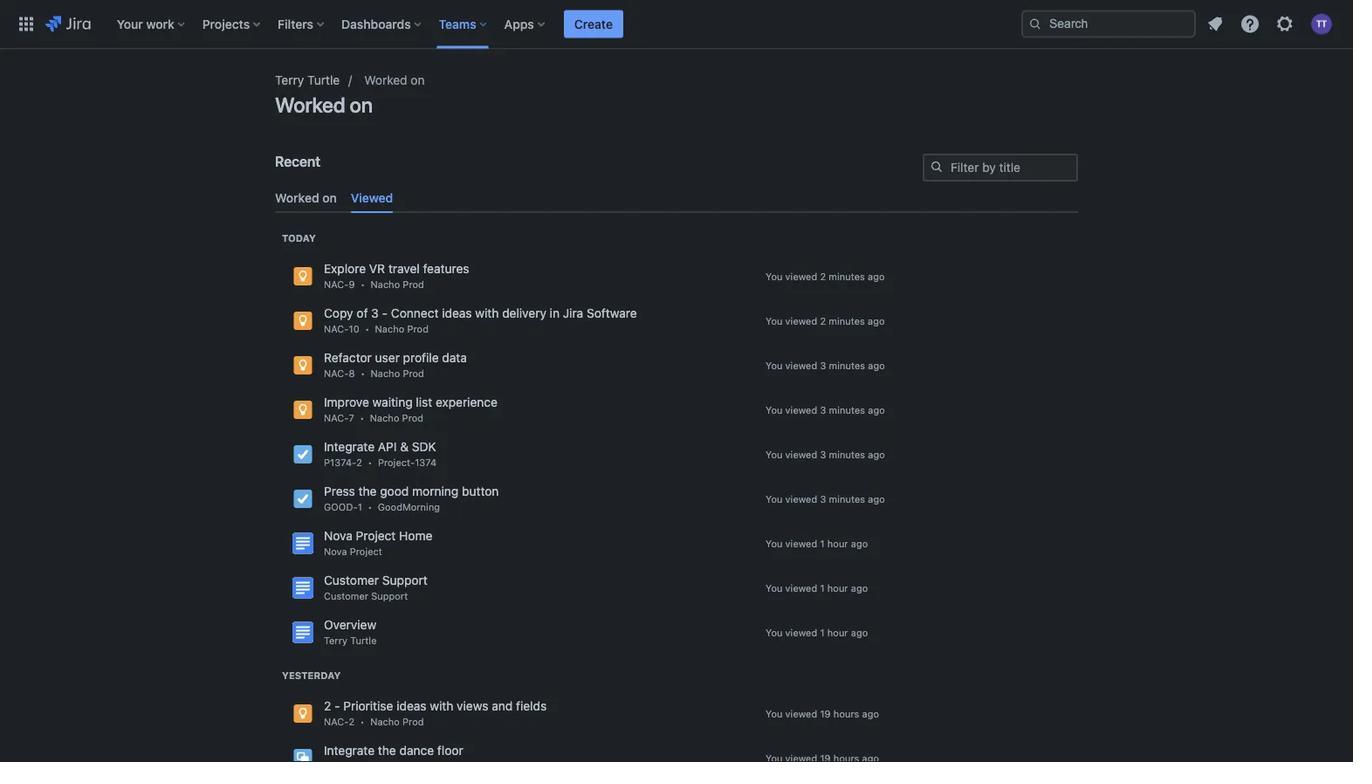 Task type: vqa. For each thing, say whether or not it's contained in the screenshot.
third You viewed 3 minutes ago from the bottom
yes



Task type: locate. For each thing, give the bounding box(es) containing it.
nac- inside improve waiting list experience nac-7 • nacho prod
[[324, 412, 349, 423]]

nac- down refactor
[[324, 368, 349, 379]]

you viewed 19 hours ago
[[766, 708, 879, 719]]

terry
[[275, 73, 304, 87], [324, 635, 348, 646]]

integrate down prioritise
[[324, 743, 375, 757]]

you viewed 1 hour ago for overview
[[766, 627, 868, 638]]

ideas
[[442, 306, 472, 320], [397, 698, 427, 713]]

3 for refactor user profile data
[[820, 360, 826, 371]]

0 vertical spatial you viewed 2 minutes ago
[[766, 271, 885, 282]]

0 horizontal spatial ideas
[[397, 698, 427, 713]]

worked on
[[364, 73, 425, 87], [275, 93, 373, 117], [275, 191, 337, 205]]

•
[[361, 278, 365, 290], [365, 323, 370, 334], [361, 368, 365, 379], [360, 412, 365, 423], [368, 457, 372, 468], [368, 501, 372, 512], [360, 716, 365, 727]]

0 vertical spatial turtle
[[307, 73, 340, 87]]

with left delivery
[[475, 306, 499, 320]]

ideas right prioritise
[[397, 698, 427, 713]]

jira image
[[293, 266, 313, 287], [293, 488, 313, 509], [293, 703, 313, 724], [293, 748, 313, 762]]

confluence image for overview
[[293, 622, 313, 643]]

0 horizontal spatial -
[[335, 698, 340, 713]]

projects button
[[197, 10, 267, 38]]

2 you viewed 3 minutes ago from the top
[[766, 404, 885, 416]]

1 horizontal spatial turtle
[[350, 635, 377, 646]]

0 vertical spatial terry
[[275, 73, 304, 87]]

1 you viewed 3 minutes ago from the top
[[766, 360, 885, 371]]

2 customer from the top
[[324, 590, 368, 602]]

prod down connect
[[407, 323, 429, 334]]

delivery
[[502, 306, 547, 320]]

3 for improve waiting list experience
[[820, 404, 826, 416]]

tab list
[[268, 184, 1085, 213]]

• inside copy of 3 - connect ideas with delivery in jira software nac-10 • nacho prod
[[365, 323, 370, 334]]

worked on down terry turtle link
[[275, 93, 373, 117]]

worked down dashboards popup button
[[364, 73, 407, 87]]

10 viewed from the top
[[786, 708, 818, 719]]

copy
[[324, 306, 353, 320]]

1 vertical spatial you viewed 1 hour ago
[[766, 582, 868, 594]]

1 vertical spatial the
[[378, 743, 396, 757]]

prod down travel
[[403, 278, 424, 290]]

support up overview
[[371, 590, 408, 602]]

1 vertical spatial turtle
[[350, 635, 377, 646]]

1 horizontal spatial with
[[475, 306, 499, 320]]

nac- down copy on the left top of page
[[324, 323, 349, 334]]

prod inside refactor user profile data nac-8 • nacho prod
[[403, 368, 424, 379]]

you viewed 2 minutes ago for explore vr travel features
[[766, 271, 885, 282]]

8 viewed from the top
[[786, 582, 818, 594]]

4 jira image from the top
[[293, 444, 313, 465]]

teams button
[[434, 10, 494, 38]]

1 vertical spatial with
[[430, 698, 454, 713]]

viewed
[[786, 271, 818, 282], [786, 315, 818, 326], [786, 360, 818, 371], [786, 404, 818, 416], [786, 449, 818, 460], [786, 493, 818, 505], [786, 538, 818, 549], [786, 582, 818, 594], [786, 627, 818, 638], [786, 708, 818, 719]]

6 you from the top
[[766, 493, 783, 505]]

2 nac- from the top
[[324, 323, 349, 334]]

1 vertical spatial -
[[335, 698, 340, 713]]

nacho
[[371, 278, 400, 290], [375, 323, 405, 334], [371, 368, 400, 379], [370, 412, 399, 423], [370, 716, 400, 727]]

ideas right connect
[[442, 306, 472, 320]]

confluence image
[[293, 578, 313, 598]]

confluence image
[[293, 533, 313, 554], [293, 622, 313, 643]]

5 viewed from the top
[[786, 449, 818, 460]]

2 horizontal spatial on
[[411, 73, 425, 87]]

• right good-
[[368, 501, 372, 512]]

7 you from the top
[[766, 538, 783, 549]]

nac- inside refactor user profile data nac-8 • nacho prod
[[324, 368, 349, 379]]

on left viewed
[[322, 191, 337, 205]]

integrate inside integrate the dance floor button
[[324, 743, 375, 757]]

minutes for copy of 3 - connect ideas with delivery in jira software
[[829, 315, 865, 326]]

1 vertical spatial confluence image
[[293, 622, 313, 643]]

1 nova from the top
[[324, 528, 353, 543]]

jira image left refactor
[[293, 355, 313, 376]]

you
[[766, 271, 783, 282], [766, 315, 783, 326], [766, 360, 783, 371], [766, 404, 783, 416], [766, 449, 783, 460], [766, 493, 783, 505], [766, 538, 783, 549], [766, 582, 783, 594], [766, 627, 783, 638], [766, 708, 783, 719]]

0 vertical spatial confluence image
[[293, 533, 313, 554]]

api
[[378, 439, 397, 454]]

jira image left copy on the left top of page
[[293, 310, 313, 331]]

7 viewed from the top
[[786, 538, 818, 549]]

the
[[359, 484, 377, 498], [378, 743, 396, 757]]

worked on down dashboards popup button
[[364, 73, 425, 87]]

1 vertical spatial ideas
[[397, 698, 427, 713]]

integrate the dance floor button
[[275, 736, 1078, 762]]

3 minutes from the top
[[829, 360, 865, 371]]

4 nac- from the top
[[324, 412, 349, 423]]

jira image for copy
[[293, 310, 313, 331]]

2 vertical spatial worked
[[275, 191, 319, 205]]

with inside copy of 3 - connect ideas with delivery in jira software nac-10 • nacho prod
[[475, 306, 499, 320]]

integrate up p1374-
[[324, 439, 375, 454]]

nac- down explore
[[324, 278, 349, 290]]

viewed for integrate api & sdk
[[786, 449, 818, 460]]

ago for explore vr travel features
[[868, 271, 885, 282]]

4 you from the top
[[766, 404, 783, 416]]

1 minutes from the top
[[829, 271, 865, 282]]

with left views
[[430, 698, 454, 713]]

1 viewed from the top
[[786, 271, 818, 282]]

3 jira image from the top
[[293, 399, 313, 420]]

3 you from the top
[[766, 360, 783, 371]]

2 confluence image from the top
[[293, 622, 313, 643]]

nacho inside improve waiting list experience nac-7 • nacho prod
[[370, 412, 399, 423]]

the left good at left bottom
[[359, 484, 377, 498]]

prod down list
[[402, 412, 424, 423]]

you viewed 1 hour ago for nova project home
[[766, 538, 868, 549]]

turtle down filters popup button
[[307, 73, 340, 87]]

3 you viewed 1 hour ago from the top
[[766, 627, 868, 638]]

improve waiting list experience nac-7 • nacho prod
[[324, 395, 498, 423]]

with inside 2 - prioritise ideas with views and fields nac-2 • nacho prod
[[430, 698, 454, 713]]

jira image left p1374-
[[293, 444, 313, 465]]

0 vertical spatial with
[[475, 306, 499, 320]]

1 hour from the top
[[828, 538, 848, 549]]

your work button
[[112, 10, 192, 38]]

integrate the dance floor link
[[275, 736, 1078, 762]]

4 minutes from the top
[[829, 404, 865, 416]]

hour
[[828, 538, 848, 549], [828, 582, 848, 594], [828, 627, 848, 638]]

2 vertical spatial you viewed 1 hour ago
[[766, 627, 868, 638]]

primary element
[[10, 0, 1022, 48]]

0 horizontal spatial on
[[322, 191, 337, 205]]

0 vertical spatial on
[[411, 73, 425, 87]]

1 integrate from the top
[[324, 439, 375, 454]]

nacho inside copy of 3 - connect ideas with delivery in jira software nac-10 • nacho prod
[[375, 323, 405, 334]]

1 vertical spatial customer
[[324, 590, 368, 602]]

3 you viewed 3 minutes ago from the top
[[766, 449, 885, 460]]

1 horizontal spatial the
[[378, 743, 396, 757]]

vr
[[369, 261, 385, 275]]

1 you viewed 1 hour ago from the top
[[766, 538, 868, 549]]

appswitcher icon image
[[16, 14, 37, 34]]

2 viewed from the top
[[786, 315, 818, 326]]

hours
[[834, 708, 860, 719]]

terry turtle link
[[275, 70, 340, 91]]

4 you viewed 3 minutes ago from the top
[[766, 493, 885, 505]]

• right 10 in the top of the page
[[365, 323, 370, 334]]

2 you from the top
[[766, 315, 783, 326]]

jira image
[[45, 14, 91, 34], [45, 14, 91, 34]]

teams
[[439, 17, 476, 31]]

1 vertical spatial hour
[[828, 582, 848, 594]]

jira image for explore
[[293, 266, 313, 287]]

project left home
[[356, 528, 396, 543]]

prod down profile
[[403, 368, 424, 379]]

terry down overview
[[324, 635, 348, 646]]

1 nac- from the top
[[324, 278, 349, 290]]

banner
[[0, 0, 1353, 49]]

data
[[442, 350, 467, 364]]

with
[[475, 306, 499, 320], [430, 698, 454, 713]]

turtle down overview
[[350, 635, 377, 646]]

recent
[[275, 153, 320, 170]]

support down home
[[382, 573, 428, 587]]

2 - prioritise ideas with views and fields nac-2 • nacho prod
[[324, 698, 547, 727]]

of
[[357, 306, 368, 320]]

0 vertical spatial worked on
[[364, 73, 425, 87]]

your
[[117, 17, 143, 31]]

2 vertical spatial on
[[322, 191, 337, 205]]

you for press the good morning button
[[766, 493, 783, 505]]

6 minutes from the top
[[829, 493, 865, 505]]

nacho for waiting
[[370, 412, 399, 423]]

2
[[820, 271, 826, 282], [820, 315, 826, 326], [356, 457, 362, 468], [324, 698, 331, 713], [349, 716, 355, 727]]

viewed for refactor user profile data
[[786, 360, 818, 371]]

dance
[[400, 743, 434, 757]]

worked
[[364, 73, 407, 87], [275, 93, 345, 117], [275, 191, 319, 205]]

prod
[[403, 278, 424, 290], [407, 323, 429, 334], [403, 368, 424, 379], [402, 412, 424, 423], [403, 716, 424, 727]]

5 minutes from the top
[[829, 449, 865, 460]]

minutes for improve waiting list experience
[[829, 404, 865, 416]]

2 jira image from the top
[[293, 488, 313, 509]]

ago for overview
[[851, 627, 868, 638]]

viewed for nova project home
[[786, 538, 818, 549]]

3 hour from the top
[[828, 627, 848, 638]]

on down dashboards popup button
[[411, 73, 425, 87]]

-
[[382, 306, 388, 320], [335, 698, 340, 713]]

prod inside improve waiting list experience nac-7 • nacho prod
[[402, 412, 424, 423]]

4 viewed from the top
[[786, 404, 818, 416]]

2 hour from the top
[[828, 582, 848, 594]]

0 horizontal spatial turtle
[[307, 73, 340, 87]]

integrate for integrate the dance floor
[[324, 743, 375, 757]]

settings image
[[1275, 14, 1296, 34]]

1 vertical spatial worked
[[275, 93, 345, 117]]

nacho inside explore vr travel features nac-9 • nacho prod
[[371, 278, 400, 290]]

nac- for explore
[[324, 278, 349, 290]]

terry inside "overview terry turtle"
[[324, 635, 348, 646]]

nac- down prioritise
[[324, 716, 349, 727]]

ago for improve waiting list experience
[[868, 404, 885, 416]]

• inside the integrate api & sdk p1374-2 • project-1374
[[368, 457, 372, 468]]

• right 7
[[360, 412, 365, 423]]

9 viewed from the top
[[786, 627, 818, 638]]

overview terry turtle
[[324, 617, 377, 646]]

press the good morning button good-1 • goodmorning
[[324, 484, 499, 512]]

the for press
[[359, 484, 377, 498]]

0 vertical spatial you viewed 1 hour ago
[[766, 538, 868, 549]]

nacho for vr
[[371, 278, 400, 290]]

0 vertical spatial hour
[[828, 538, 848, 549]]

6 viewed from the top
[[786, 493, 818, 505]]

confluence image up "yesterday"
[[293, 622, 313, 643]]

2 nova from the top
[[324, 546, 347, 557]]

minutes for explore vr travel features
[[829, 271, 865, 282]]

0 vertical spatial integrate
[[324, 439, 375, 454]]

• down prioritise
[[360, 716, 365, 727]]

jira image for integrate
[[293, 444, 313, 465]]

• right 9
[[361, 278, 365, 290]]

good
[[380, 484, 409, 498]]

nac- for improve
[[324, 412, 349, 423]]

integrate inside the integrate api & sdk p1374-2 • project-1374
[[324, 439, 375, 454]]

1 jira image from the top
[[293, 266, 313, 287]]

you for overview
[[766, 627, 783, 638]]

0 vertical spatial ideas
[[442, 306, 472, 320]]

1 vertical spatial you viewed 2 minutes ago
[[766, 315, 885, 326]]

9 you from the top
[[766, 627, 783, 638]]

- inside copy of 3 - connect ideas with delivery in jira software nac-10 • nacho prod
[[382, 306, 388, 320]]

1 confluence image from the top
[[293, 533, 313, 554]]

fields
[[516, 698, 547, 713]]

the left dance
[[378, 743, 396, 757]]

nacho inside refactor user profile data nac-8 • nacho prod
[[371, 368, 400, 379]]

turtle
[[307, 73, 340, 87], [350, 635, 377, 646]]

explore
[[324, 261, 366, 275]]

ago for refactor user profile data
[[868, 360, 885, 371]]

apps
[[504, 17, 534, 31]]

project up customer support customer support
[[350, 546, 382, 557]]

jira image for press
[[293, 488, 313, 509]]

nova
[[324, 528, 353, 543], [324, 546, 347, 557]]

1
[[358, 501, 362, 512], [820, 538, 825, 549], [820, 582, 825, 594], [820, 627, 825, 638]]

prod up dance
[[403, 716, 424, 727]]

1 you from the top
[[766, 271, 783, 282]]

1 you viewed 2 minutes ago from the top
[[766, 271, 885, 282]]

connect
[[391, 306, 439, 320]]

0 horizontal spatial with
[[430, 698, 454, 713]]

ago
[[868, 271, 885, 282], [868, 315, 885, 326], [868, 360, 885, 371], [868, 404, 885, 416], [868, 449, 885, 460], [868, 493, 885, 505], [851, 538, 868, 549], [851, 582, 868, 594], [851, 627, 868, 638], [862, 708, 879, 719]]

viewed for explore vr travel features
[[786, 271, 818, 282]]

you viewed 3 minutes ago for refactor user profile data
[[766, 360, 885, 371]]

you viewed 1 hour ago
[[766, 538, 868, 549], [766, 582, 868, 594], [766, 627, 868, 638]]

nacho up user
[[375, 323, 405, 334]]

1 vertical spatial on
[[350, 93, 373, 117]]

&
[[400, 439, 409, 454]]

worked down terry turtle link
[[275, 93, 345, 117]]

1 horizontal spatial ideas
[[442, 306, 472, 320]]

nacho down user
[[371, 368, 400, 379]]

8 you from the top
[[766, 582, 783, 594]]

5 you from the top
[[766, 449, 783, 460]]

5 nac- from the top
[[324, 716, 349, 727]]

confluence image up confluence icon
[[293, 533, 313, 554]]

nacho down prioritise
[[370, 716, 400, 727]]

1 jira image from the top
[[293, 310, 313, 331]]

p1374-
[[324, 457, 357, 468]]

nacho down the waiting
[[370, 412, 399, 423]]

worked on down recent
[[275, 191, 337, 205]]

1 horizontal spatial -
[[382, 306, 388, 320]]

3 viewed from the top
[[786, 360, 818, 371]]

nacho down vr
[[371, 278, 400, 290]]

3 jira image from the top
[[293, 703, 313, 724]]

1 horizontal spatial terry
[[324, 635, 348, 646]]

2 integrate from the top
[[324, 743, 375, 757]]

0 horizontal spatial terry
[[275, 73, 304, 87]]

integrate
[[324, 439, 375, 454], [324, 743, 375, 757]]

3 for integrate api & sdk
[[820, 449, 826, 460]]

work
[[146, 17, 174, 31]]

- right of
[[382, 306, 388, 320]]

10 you from the top
[[766, 708, 783, 719]]

prod for list
[[402, 412, 424, 423]]

you viewed 3 minutes ago for integrate api & sdk
[[766, 449, 885, 460]]

user
[[375, 350, 400, 364]]

3 inside copy of 3 - connect ideas with delivery in jira software nac-10 • nacho prod
[[371, 306, 379, 320]]

floor
[[437, 743, 463, 757]]

• left the project-
[[368, 457, 372, 468]]

nac- for refactor
[[324, 368, 349, 379]]

the inside press the good morning button good-1 • goodmorning
[[359, 484, 377, 498]]

viewed for copy of 3 - connect ideas with delivery in jira software
[[786, 315, 818, 326]]

• right 8
[[361, 368, 365, 379]]

0 vertical spatial worked
[[364, 73, 407, 87]]

you viewed 3 minutes ago for press the good morning button
[[766, 493, 885, 505]]

morning
[[412, 484, 459, 498]]

prod inside explore vr travel features nac-9 • nacho prod
[[403, 278, 424, 290]]

3 nac- from the top
[[324, 368, 349, 379]]

project
[[356, 528, 396, 543], [350, 546, 382, 557]]

nac-
[[324, 278, 349, 290], [324, 323, 349, 334], [324, 368, 349, 379], [324, 412, 349, 423], [324, 716, 349, 727]]

the inside button
[[378, 743, 396, 757]]

terry down filters
[[275, 73, 304, 87]]

jira image left improve
[[293, 399, 313, 420]]

you for copy of 3 - connect ideas with delivery in jira software
[[766, 315, 783, 326]]

jira image
[[293, 310, 313, 331], [293, 355, 313, 376], [293, 399, 313, 420], [293, 444, 313, 465]]

1 vertical spatial terry
[[324, 635, 348, 646]]

minutes for integrate api & sdk
[[829, 449, 865, 460]]

2 you viewed 2 minutes ago from the top
[[766, 315, 885, 326]]

nac- inside 2 - prioritise ideas with views and fields nac-2 • nacho prod
[[324, 716, 349, 727]]

filters button
[[273, 10, 331, 38]]

experience
[[436, 395, 498, 409]]

minutes
[[829, 271, 865, 282], [829, 315, 865, 326], [829, 360, 865, 371], [829, 404, 865, 416], [829, 449, 865, 460], [829, 493, 865, 505]]

apps button
[[499, 10, 552, 38]]

nac- inside explore vr travel features nac-9 • nacho prod
[[324, 278, 349, 290]]

2 minutes from the top
[[829, 315, 865, 326]]

nova project home nova project
[[324, 528, 433, 557]]

1 vertical spatial nova
[[324, 546, 347, 557]]

you viewed 2 minutes ago
[[766, 271, 885, 282], [766, 315, 885, 326]]

2 jira image from the top
[[293, 355, 313, 376]]

0 horizontal spatial the
[[359, 484, 377, 498]]

0 vertical spatial the
[[359, 484, 377, 498]]

projects
[[202, 17, 250, 31]]

1 vertical spatial integrate
[[324, 743, 375, 757]]

worked down recent
[[275, 191, 319, 205]]

- left prioritise
[[335, 698, 340, 713]]

ago for copy of 3 - connect ideas with delivery in jira software
[[868, 315, 885, 326]]

0 vertical spatial -
[[382, 306, 388, 320]]

4 jira image from the top
[[293, 748, 313, 762]]

2 you viewed 1 hour ago from the top
[[766, 582, 868, 594]]

on down dashboards
[[350, 93, 373, 117]]

nac- down improve
[[324, 412, 349, 423]]

viewed
[[351, 191, 393, 205]]

0 vertical spatial customer
[[324, 573, 379, 587]]

customer
[[324, 573, 379, 587], [324, 590, 368, 602]]

2 vertical spatial hour
[[828, 627, 848, 638]]

prod for travel
[[403, 278, 424, 290]]

explore vr travel features nac-9 • nacho prod
[[324, 261, 469, 290]]

0 vertical spatial nova
[[324, 528, 353, 543]]



Task type: describe. For each thing, give the bounding box(es) containing it.
integrate for integrate api & sdk p1374-2 • project-1374
[[324, 439, 375, 454]]

ago for 2 - prioritise ideas with views and fields
[[862, 708, 879, 719]]

ago for press the good morning button
[[868, 493, 885, 505]]

8
[[349, 368, 355, 379]]

1 vertical spatial project
[[350, 546, 382, 557]]

travel
[[389, 261, 420, 275]]

prod for profile
[[403, 368, 424, 379]]

prioritise
[[343, 698, 393, 713]]

hour for customer support
[[828, 582, 848, 594]]

you for refactor user profile data
[[766, 360, 783, 371]]

integrate the dance floor
[[324, 743, 463, 757]]

home
[[399, 528, 433, 543]]

- inside 2 - prioritise ideas with views and fields nac-2 • nacho prod
[[335, 698, 340, 713]]

in
[[550, 306, 560, 320]]

sdk
[[412, 439, 436, 454]]

you for 2 - prioritise ideas with views and fields
[[766, 708, 783, 719]]

1374
[[415, 457, 437, 468]]

ago for customer support
[[851, 582, 868, 594]]

• inside refactor user profile data nac-8 • nacho prod
[[361, 368, 365, 379]]

refactor user profile data nac-8 • nacho prod
[[324, 350, 467, 379]]

viewed for improve waiting list experience
[[786, 404, 818, 416]]

overview
[[324, 617, 377, 632]]

minutes for refactor user profile data
[[829, 360, 865, 371]]

1 for nova project home
[[820, 538, 825, 549]]

jira image for refactor
[[293, 355, 313, 376]]

improve
[[324, 395, 369, 409]]

viewed for customer support
[[786, 582, 818, 594]]

filters
[[278, 17, 314, 31]]

9
[[349, 278, 355, 290]]

you for customer support
[[766, 582, 783, 594]]

jira image inside integrate the dance floor button
[[293, 748, 313, 762]]

1 for overview
[[820, 627, 825, 638]]

Search field
[[1022, 10, 1196, 38]]

7
[[349, 412, 354, 423]]

• inside press the good morning button good-1 • goodmorning
[[368, 501, 372, 512]]

you for improve waiting list experience
[[766, 404, 783, 416]]

search image
[[930, 160, 944, 174]]

2 inside the integrate api & sdk p1374-2 • project-1374
[[356, 457, 362, 468]]

you viewed 2 minutes ago for copy of 3 - connect ideas with delivery in jira software
[[766, 315, 885, 326]]

confluence image for nova
[[293, 533, 313, 554]]

viewed for 2 - prioritise ideas with views and fields
[[786, 708, 818, 719]]

you for nova project home
[[766, 538, 783, 549]]

ideas inside 2 - prioritise ideas with views and fields nac-2 • nacho prod
[[397, 698, 427, 713]]

list
[[416, 395, 432, 409]]

2 vertical spatial worked on
[[275, 191, 337, 205]]

• inside 2 - prioritise ideas with views and fields nac-2 • nacho prod
[[360, 716, 365, 727]]

refactor
[[324, 350, 372, 364]]

minutes for press the good morning button
[[829, 493, 865, 505]]

dashboards
[[341, 17, 411, 31]]

prod inside copy of 3 - connect ideas with delivery in jira software nac-10 • nacho prod
[[407, 323, 429, 334]]

your work
[[117, 17, 174, 31]]

dashboards button
[[336, 10, 428, 38]]

jira
[[563, 306, 584, 320]]

you for integrate api & sdk
[[766, 449, 783, 460]]

good-
[[324, 501, 358, 512]]

1 vertical spatial worked on
[[275, 93, 373, 117]]

search image
[[1029, 17, 1043, 31]]

1 inside press the good morning button good-1 • goodmorning
[[358, 501, 362, 512]]

jira image for 2
[[293, 703, 313, 724]]

nacho inside 2 - prioritise ideas with views and fields nac-2 • nacho prod
[[370, 716, 400, 727]]

0 vertical spatial project
[[356, 528, 396, 543]]

button
[[462, 484, 499, 498]]

3 for press the good morning button
[[820, 493, 826, 505]]

0 vertical spatial support
[[382, 573, 428, 587]]

banner containing your work
[[0, 0, 1353, 49]]

profile
[[403, 350, 439, 364]]

1 horizontal spatial on
[[350, 93, 373, 117]]

hour for overview
[[828, 627, 848, 638]]

notifications image
[[1205, 14, 1226, 34]]

on inside "tab list"
[[322, 191, 337, 205]]

ago for nova project home
[[851, 538, 868, 549]]

integrate api & sdk p1374-2 • project-1374
[[324, 439, 437, 468]]

project-
[[378, 457, 415, 468]]

today
[[282, 233, 316, 244]]

you viewed 3 minutes ago for improve waiting list experience
[[766, 404, 885, 416]]

views
[[457, 698, 489, 713]]

waiting
[[373, 395, 413, 409]]

terry turtle
[[275, 73, 340, 87]]

turtle inside "overview terry turtle"
[[350, 635, 377, 646]]

10
[[349, 323, 359, 334]]

goodmorning
[[378, 501, 440, 512]]

nac- inside copy of 3 - connect ideas with delivery in jira software nac-10 • nacho prod
[[324, 323, 349, 334]]

press
[[324, 484, 355, 498]]

software
[[587, 306, 637, 320]]

Filter by title field
[[925, 155, 1077, 180]]

ideas inside copy of 3 - connect ideas with delivery in jira software nac-10 • nacho prod
[[442, 306, 472, 320]]

1 customer from the top
[[324, 573, 379, 587]]

your profile and settings image
[[1312, 14, 1333, 34]]

create
[[574, 17, 613, 31]]

19
[[820, 708, 831, 719]]

create button
[[564, 10, 623, 38]]

• inside improve waiting list experience nac-7 • nacho prod
[[360, 412, 365, 423]]

copy of 3 - connect ideas with delivery in jira software nac-10 • nacho prod
[[324, 306, 637, 334]]

viewed for overview
[[786, 627, 818, 638]]

help image
[[1240, 14, 1261, 34]]

yesterday
[[282, 670, 341, 681]]

• inside explore vr travel features nac-9 • nacho prod
[[361, 278, 365, 290]]

prod inside 2 - prioritise ideas with views and fields nac-2 • nacho prod
[[403, 716, 424, 727]]

customer support customer support
[[324, 573, 428, 602]]

you viewed 1 hour ago for customer support
[[766, 582, 868, 594]]

1 for customer support
[[820, 582, 825, 594]]

features
[[423, 261, 469, 275]]

1 vertical spatial support
[[371, 590, 408, 602]]

hour for nova project home
[[828, 538, 848, 549]]

tab list containing worked on
[[268, 184, 1085, 213]]

ago for integrate api & sdk
[[868, 449, 885, 460]]

you for explore vr travel features
[[766, 271, 783, 282]]

and
[[492, 698, 513, 713]]

jira image for improve
[[293, 399, 313, 420]]

nacho for user
[[371, 368, 400, 379]]

the for integrate
[[378, 743, 396, 757]]

viewed for press the good morning button
[[786, 493, 818, 505]]



